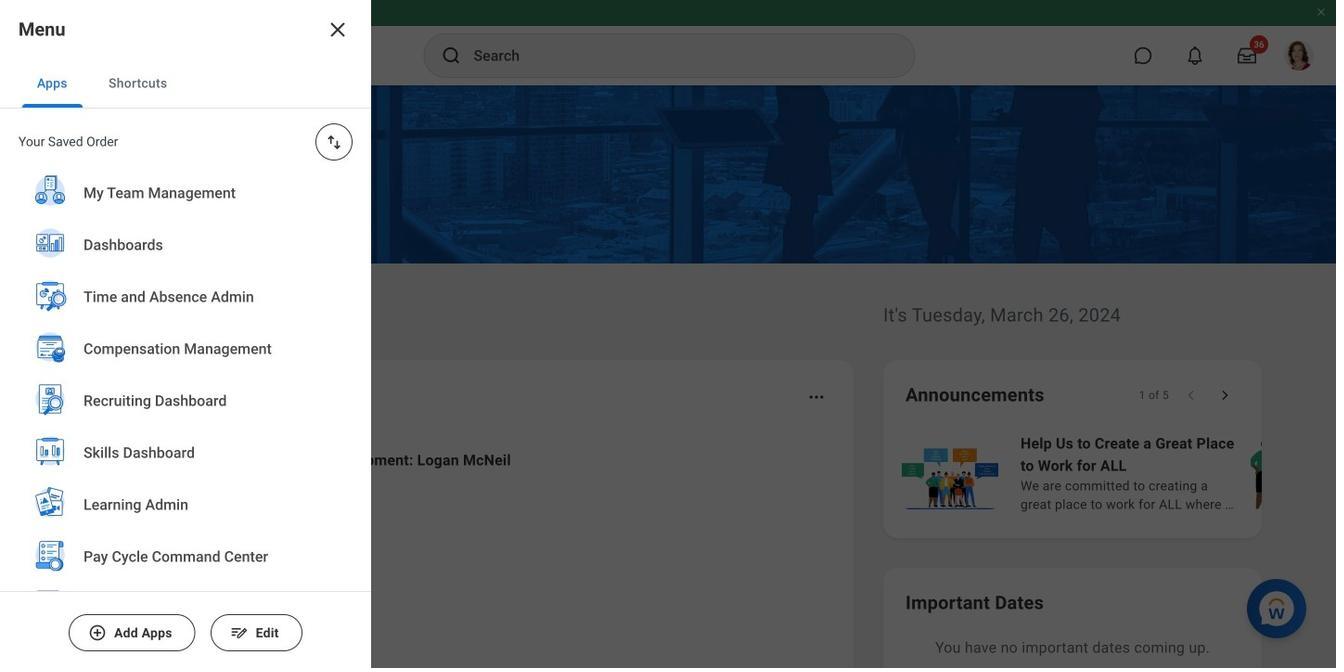 Task type: vqa. For each thing, say whether or not it's contained in the screenshot.
'Email Logan McNeil' element
no



Task type: locate. For each thing, give the bounding box(es) containing it.
1 vertical spatial inbox image
[[123, 560, 151, 587]]

2 inbox image from the top
[[123, 560, 151, 587]]

sort image
[[325, 133, 343, 151]]

list
[[898, 431, 1336, 516], [97, 434, 831, 668]]

plus circle image
[[88, 624, 107, 642]]

search image
[[440, 45, 463, 67]]

status
[[1139, 388, 1169, 403]]

0 vertical spatial inbox image
[[123, 470, 151, 498]]

banner
[[0, 0, 1336, 85]]

tab list
[[0, 59, 371, 109]]

inbox image
[[123, 470, 151, 498], [123, 560, 151, 587]]

1 inbox image from the top
[[123, 470, 151, 498]]

chevron right small image
[[1216, 386, 1234, 405]]

main content
[[0, 85, 1336, 668]]

chevron left small image
[[1182, 386, 1201, 405]]

text edit image
[[230, 624, 249, 642]]

close environment banner image
[[1316, 6, 1327, 18]]

global navigation dialog
[[0, 0, 371, 668]]

profile logan mcneil element
[[1273, 35, 1325, 76]]



Task type: describe. For each thing, give the bounding box(es) containing it.
notifications large image
[[1186, 46, 1205, 65]]

0 horizontal spatial list
[[97, 434, 831, 668]]

book open image
[[123, 636, 151, 664]]

inbox large image
[[1238, 46, 1257, 65]]

1 horizontal spatial list
[[898, 431, 1336, 516]]

x image
[[327, 19, 349, 41]]



